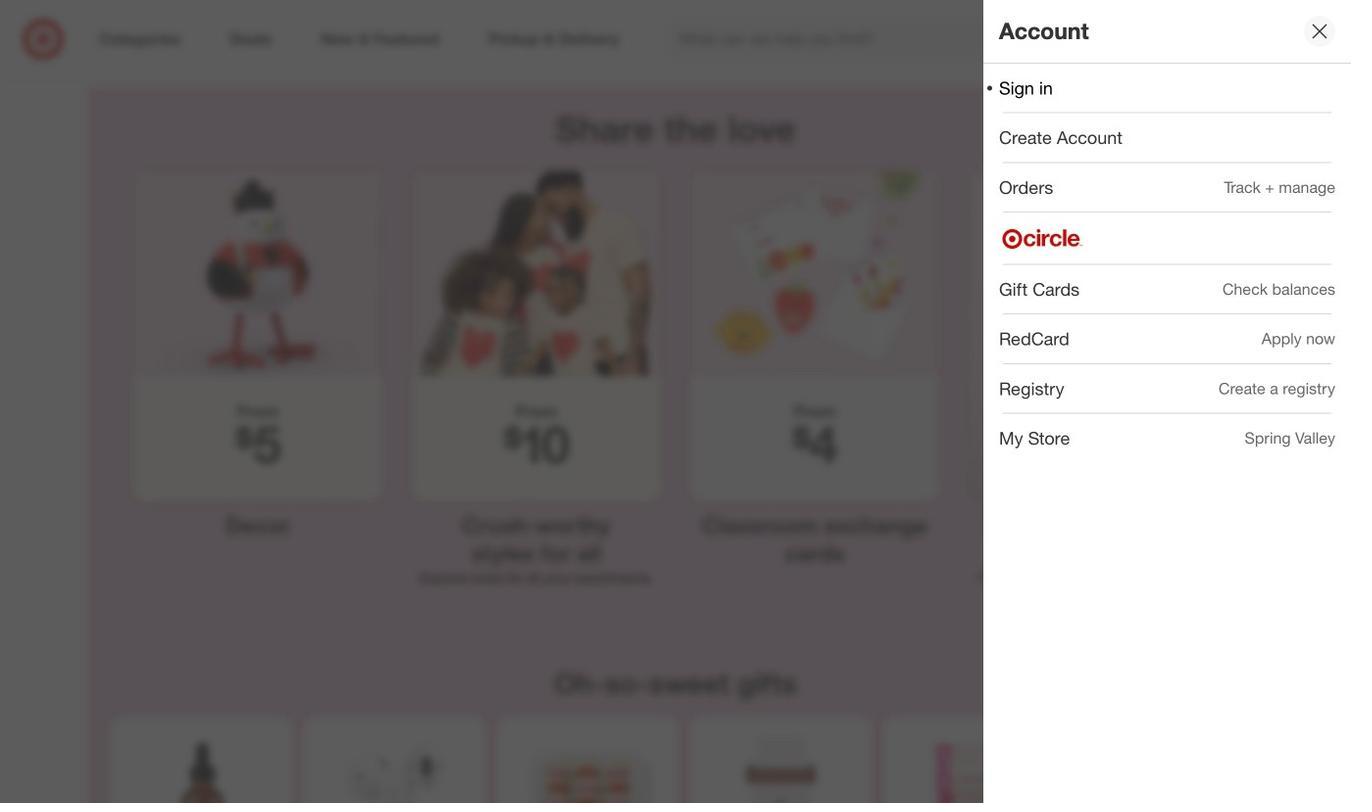Task type: describe. For each thing, give the bounding box(es) containing it.
carousel region
[[87, 651, 1264, 804]]

love image
[[87, 0, 1264, 72]]



Task type: locate. For each thing, give the bounding box(es) containing it.
dialog
[[983, 0, 1351, 804]]

What can we help you find? suggestions appear below search field
[[667, 18, 1103, 61]]



Task type: vqa. For each thing, say whether or not it's contained in the screenshot.
love IMAGE
yes



